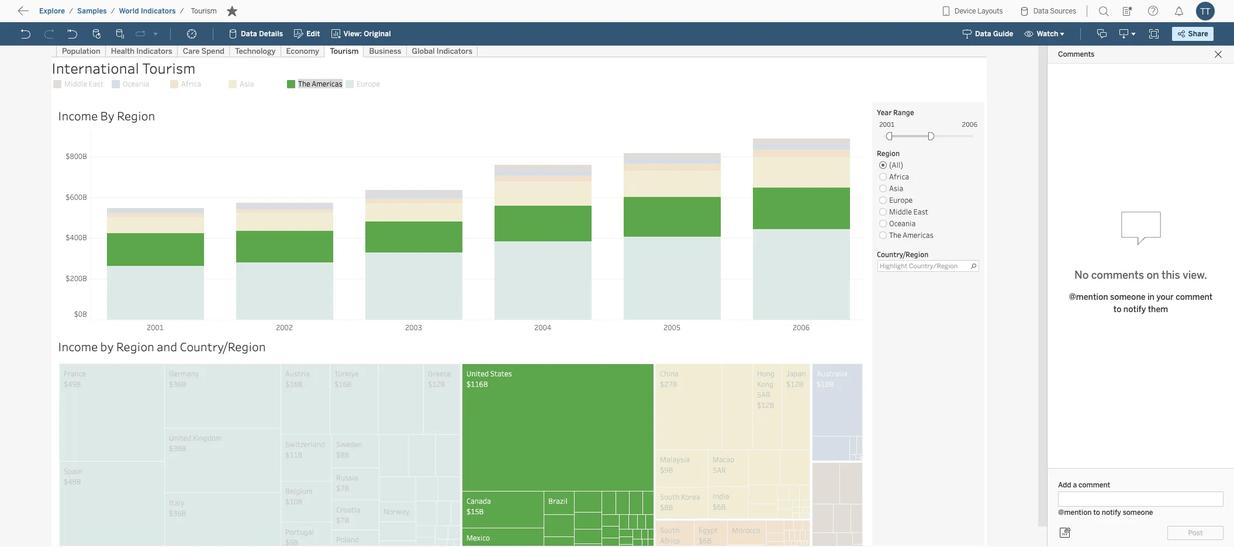 Task type: locate. For each thing, give the bounding box(es) containing it.
samples
[[77, 7, 107, 15]]

3 / from the left
[[180, 7, 184, 15]]

samples link
[[77, 6, 107, 16]]

tourism element
[[187, 7, 220, 15]]

/ left "world"
[[111, 7, 115, 15]]

/ right to on the top left of the page
[[69, 7, 73, 15]]

/ left tourism
[[180, 7, 184, 15]]

world
[[119, 7, 139, 15]]

1 horizontal spatial /
[[111, 7, 115, 15]]

2 horizontal spatial /
[[180, 7, 184, 15]]

explore link
[[39, 6, 66, 16]]

skip to content
[[30, 9, 100, 20]]

/
[[69, 7, 73, 15], [111, 7, 115, 15], [180, 7, 184, 15]]

tourism
[[191, 7, 217, 15]]

0 horizontal spatial /
[[69, 7, 73, 15]]

indicators
[[141, 7, 176, 15]]



Task type: vqa. For each thing, say whether or not it's contained in the screenshot.
top been
no



Task type: describe. For each thing, give the bounding box(es) containing it.
content
[[64, 9, 100, 20]]

explore
[[39, 7, 65, 15]]

world indicators link
[[118, 6, 176, 16]]

to
[[53, 9, 62, 20]]

2 / from the left
[[111, 7, 115, 15]]

1 / from the left
[[69, 7, 73, 15]]

skip to content link
[[28, 6, 119, 22]]

explore / samples / world indicators /
[[39, 7, 184, 15]]

skip
[[30, 9, 50, 20]]



